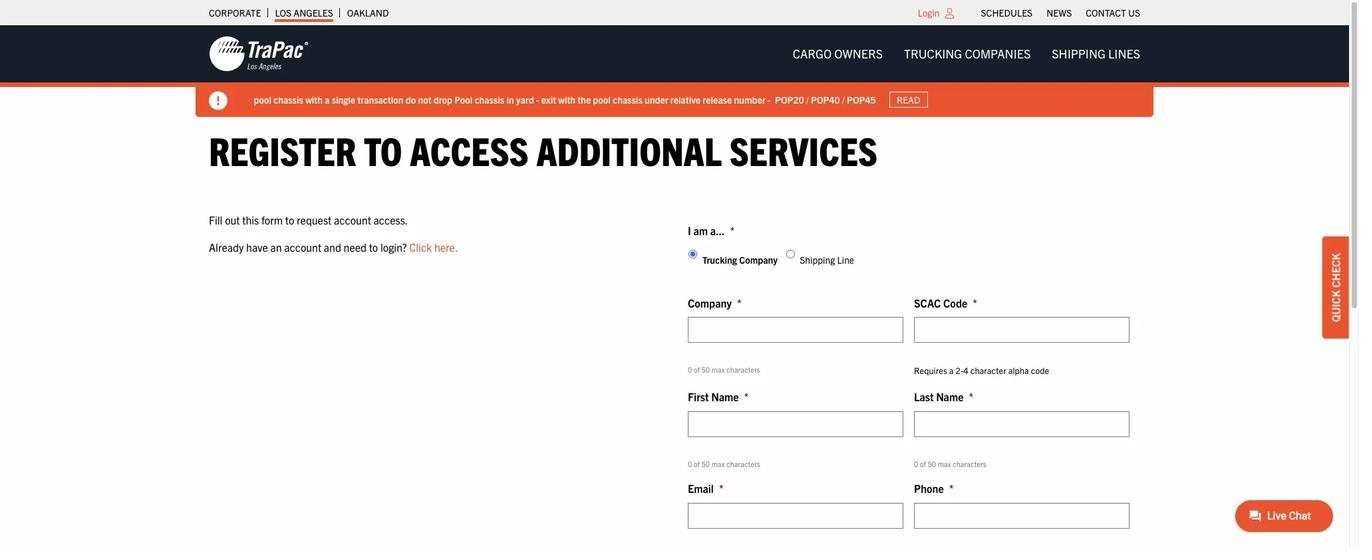 Task type: locate. For each thing, give the bounding box(es) containing it.
0 horizontal spatial a
[[325, 94, 330, 106]]

i
[[688, 224, 691, 237]]

1 horizontal spatial company
[[739, 254, 778, 266]]

shipping inside register to access additional services main content
[[800, 254, 835, 266]]

chassis
[[274, 94, 304, 106], [475, 94, 505, 106], [613, 94, 643, 106]]

banner
[[0, 25, 1359, 117]]

company down trucking company option
[[688, 297, 732, 310]]

los angeles
[[275, 7, 333, 19]]

quick check
[[1329, 253, 1343, 322]]

trucking
[[904, 46, 962, 61], [702, 254, 737, 266]]

requires
[[914, 365, 947, 377]]

1 / from the left
[[807, 94, 809, 106]]

with left the
[[559, 94, 576, 106]]

number
[[734, 94, 766, 106]]

name for last name
[[936, 391, 964, 404]]

1 horizontal spatial a
[[949, 365, 954, 377]]

menu bar containing schedules
[[974, 3, 1147, 22]]

None text field
[[688, 318, 903, 344], [688, 412, 903, 438], [688, 318, 903, 344], [688, 412, 903, 438]]

trucking companies link
[[894, 40, 1041, 67]]

chassis up register
[[274, 94, 304, 106]]

shipping down news link
[[1052, 46, 1106, 61]]

max up "first name *"
[[712, 365, 725, 375]]

Trucking Company radio
[[689, 250, 697, 259]]

0 horizontal spatial trucking
[[702, 254, 737, 266]]

1 horizontal spatial account
[[334, 213, 371, 227]]

1 horizontal spatial -
[[768, 94, 771, 106]]

0 vertical spatial company
[[739, 254, 778, 266]]

0 of 50 max characters up "phone *"
[[914, 460, 986, 469]]

1 vertical spatial shipping
[[800, 254, 835, 266]]

out
[[225, 213, 240, 227]]

corporate
[[209, 7, 261, 19]]

already
[[209, 241, 244, 254]]

2 horizontal spatial chassis
[[613, 94, 643, 106]]

here.
[[434, 241, 458, 254]]

0 up email at the right bottom of page
[[688, 460, 692, 469]]

of for company
[[694, 365, 700, 375]]

0 horizontal spatial -
[[536, 94, 540, 106]]

additional
[[537, 126, 722, 174]]

cargo
[[793, 46, 832, 61]]

company left shipping line 'option'
[[739, 254, 778, 266]]

company
[[739, 254, 778, 266], [688, 297, 732, 310]]

phone
[[914, 483, 944, 496]]

click here. link
[[409, 241, 458, 254]]

1 horizontal spatial chassis
[[475, 94, 505, 106]]

login link
[[918, 7, 940, 19]]

trucking down login link
[[904, 46, 962, 61]]

/ left pop45
[[842, 94, 845, 106]]

trucking inside register to access additional services main content
[[702, 254, 737, 266]]

1 vertical spatial a
[[949, 365, 954, 377]]

los
[[275, 7, 292, 19]]

pool chassis with a single transaction  do not drop pool chassis in yard -  exit with the pool chassis under relative release number -  pop20 / pop40 / pop45
[[254, 94, 876, 106]]

with left single
[[306, 94, 323, 106]]

code
[[1031, 365, 1049, 377]]

company *
[[688, 297, 742, 310]]

0 horizontal spatial company
[[688, 297, 732, 310]]

of for last
[[920, 460, 926, 469]]

last name *
[[914, 391, 973, 404]]

1 horizontal spatial pool
[[593, 94, 611, 106]]

0 vertical spatial account
[[334, 213, 371, 227]]

shipping right shipping line 'option'
[[800, 254, 835, 266]]

corporate link
[[209, 3, 261, 22]]

pool right the
[[593, 94, 611, 106]]

1 horizontal spatial name
[[936, 391, 964, 404]]

services
[[730, 126, 878, 174]]

characters for last name *
[[953, 460, 986, 469]]

account right "an"
[[284, 241, 321, 254]]

name right last
[[936, 391, 964, 404]]

1 horizontal spatial with
[[559, 94, 576, 106]]

0 horizontal spatial with
[[306, 94, 323, 106]]

schedules link
[[981, 3, 1033, 22]]

pool right solid icon
[[254, 94, 272, 106]]

banner containing cargo owners
[[0, 25, 1359, 117]]

a left single
[[325, 94, 330, 106]]

1 vertical spatial menu bar
[[782, 40, 1151, 67]]

contact us
[[1086, 7, 1140, 19]]

1 name from the left
[[711, 391, 739, 404]]

0 of 50 max characters up email *
[[688, 460, 760, 469]]

account up need
[[334, 213, 371, 227]]

of
[[694, 365, 700, 375], [694, 460, 700, 469], [920, 460, 926, 469]]

los angeles link
[[275, 3, 333, 22]]

to
[[364, 126, 402, 174], [285, 213, 294, 227], [369, 241, 378, 254]]

* right a...
[[730, 224, 735, 237]]

0 vertical spatial to
[[364, 126, 402, 174]]

account
[[334, 213, 371, 227], [284, 241, 321, 254]]

trucking right trucking company option
[[702, 254, 737, 266]]

of up first
[[694, 365, 700, 375]]

2-
[[956, 365, 964, 377]]

* down trucking company at the top right
[[737, 297, 742, 310]]

max
[[712, 365, 725, 375], [712, 460, 725, 469], [938, 460, 951, 469]]

shipping inside menu bar
[[1052, 46, 1106, 61]]

register
[[209, 126, 356, 174]]

0 horizontal spatial /
[[807, 94, 809, 106]]

owners
[[834, 46, 883, 61]]

pop40
[[811, 94, 840, 106]]

/
[[807, 94, 809, 106], [842, 94, 845, 106]]

* right phone
[[949, 483, 954, 496]]

50 up email *
[[702, 460, 710, 469]]

yard
[[517, 94, 534, 106]]

chassis left under
[[613, 94, 643, 106]]

shipping
[[1052, 46, 1106, 61], [800, 254, 835, 266]]

shipping for shipping line
[[800, 254, 835, 266]]

1 horizontal spatial /
[[842, 94, 845, 106]]

0 for last name
[[914, 460, 918, 469]]

max up "phone *"
[[938, 460, 951, 469]]

a inside main content
[[949, 365, 954, 377]]

0 vertical spatial trucking
[[904, 46, 962, 61]]

* right email at the right bottom of page
[[719, 483, 724, 496]]

0 horizontal spatial name
[[711, 391, 739, 404]]

0 horizontal spatial pool
[[254, 94, 272, 106]]

*
[[730, 224, 735, 237], [737, 297, 742, 310], [973, 297, 977, 310], [744, 391, 749, 404], [969, 391, 973, 404], [719, 483, 724, 496], [949, 483, 954, 496]]

0 up first
[[688, 365, 692, 375]]

max for first
[[712, 460, 725, 469]]

pop20
[[775, 94, 804, 106]]

2 name from the left
[[936, 391, 964, 404]]

menu bar
[[974, 3, 1147, 22], [782, 40, 1151, 67]]

0 horizontal spatial chassis
[[274, 94, 304, 106]]

release
[[703, 94, 732, 106]]

name
[[711, 391, 739, 404], [936, 391, 964, 404]]

2 chassis from the left
[[475, 94, 505, 106]]

4
[[964, 365, 969, 377]]

phone *
[[914, 483, 954, 496]]

first
[[688, 391, 709, 404]]

1 horizontal spatial shipping
[[1052, 46, 1106, 61]]

max for last
[[938, 460, 951, 469]]

0 of 50 max characters
[[688, 365, 760, 375], [688, 460, 760, 469], [914, 460, 986, 469]]

trucking inside menu bar
[[904, 46, 962, 61]]

0 vertical spatial a
[[325, 94, 330, 106]]

/ left 'pop40'
[[807, 94, 809, 106]]

50 up "phone *"
[[928, 460, 936, 469]]

max up email *
[[712, 460, 725, 469]]

shipping lines
[[1052, 46, 1140, 61]]

an
[[270, 241, 282, 254]]

solid image
[[209, 92, 228, 110]]

to right form
[[285, 213, 294, 227]]

chassis left 'in'
[[475, 94, 505, 106]]

pool
[[254, 94, 272, 106], [593, 94, 611, 106]]

the
[[578, 94, 591, 106]]

- left exit
[[536, 94, 540, 106]]

to down transaction
[[364, 126, 402, 174]]

0 for first name
[[688, 460, 692, 469]]

0 of 50 max characters up "first name *"
[[688, 365, 760, 375]]

0 vertical spatial menu bar
[[974, 3, 1147, 22]]

to right need
[[369, 241, 378, 254]]

1 vertical spatial trucking
[[702, 254, 737, 266]]

-
[[536, 94, 540, 106], [768, 94, 771, 106]]

drop
[[434, 94, 453, 106]]

3 chassis from the left
[[613, 94, 643, 106]]

not
[[418, 94, 432, 106]]

of up phone
[[920, 460, 926, 469]]

0 vertical spatial shipping
[[1052, 46, 1106, 61]]

request
[[297, 213, 332, 227]]

a left 2-
[[949, 365, 954, 377]]

None text field
[[914, 318, 1130, 344], [914, 412, 1130, 438], [688, 504, 903, 530], [914, 504, 1130, 530], [914, 318, 1130, 344], [914, 412, 1130, 438], [688, 504, 903, 530], [914, 504, 1130, 530]]

name right first
[[711, 391, 739, 404]]

50 up first
[[702, 365, 710, 375]]

with
[[306, 94, 323, 106], [559, 94, 576, 106]]

characters
[[727, 365, 760, 375], [727, 460, 760, 469], [953, 460, 986, 469]]

trucking companies
[[904, 46, 1031, 61]]

access
[[410, 126, 529, 174]]

a
[[325, 94, 330, 106], [949, 365, 954, 377]]

already have an account and need to login? click here.
[[209, 241, 458, 254]]

1 vertical spatial account
[[284, 241, 321, 254]]

single
[[332, 94, 356, 106]]

- right number
[[768, 94, 771, 106]]

pool
[[455, 94, 473, 106]]

los angeles image
[[209, 35, 309, 73]]

0 horizontal spatial shipping
[[800, 254, 835, 266]]

shipping lines link
[[1041, 40, 1151, 67]]

0 up phone
[[914, 460, 918, 469]]

max for company
[[712, 365, 725, 375]]

1 horizontal spatial trucking
[[904, 46, 962, 61]]

2 with from the left
[[559, 94, 576, 106]]

of up email at the right bottom of page
[[694, 460, 700, 469]]



Task type: vqa. For each thing, say whether or not it's contained in the screenshot.
the bottom menu bar
yes



Task type: describe. For each thing, give the bounding box(es) containing it.
shipping for shipping lines
[[1052, 46, 1106, 61]]

access.
[[374, 213, 408, 227]]

cargo owners
[[793, 46, 883, 61]]

read link
[[890, 92, 928, 108]]

contact us link
[[1086, 3, 1140, 22]]

check
[[1329, 253, 1343, 288]]

* right code
[[973, 297, 977, 310]]

characters for company *
[[727, 365, 760, 375]]

characters for first name *
[[727, 460, 760, 469]]

50 for company
[[702, 365, 710, 375]]

angeles
[[294, 7, 333, 19]]

news link
[[1047, 3, 1072, 22]]

trucking for trucking company
[[702, 254, 737, 266]]

i am a... *
[[688, 224, 735, 237]]

and
[[324, 241, 341, 254]]

0 for company
[[688, 365, 692, 375]]

character
[[970, 365, 1006, 377]]

register to access additional services
[[209, 126, 878, 174]]

0 horizontal spatial account
[[284, 241, 321, 254]]

in
[[507, 94, 514, 106]]

0 of 50 max characters for last name
[[914, 460, 986, 469]]

shipping line
[[800, 254, 854, 266]]

1 - from the left
[[536, 94, 540, 106]]

2 - from the left
[[768, 94, 771, 106]]

login?
[[380, 241, 407, 254]]

50 for last
[[928, 460, 936, 469]]

2 vertical spatial to
[[369, 241, 378, 254]]

code
[[943, 297, 968, 310]]

pop45
[[847, 94, 876, 106]]

requires a 2-4 character alpha code
[[914, 365, 1049, 377]]

exit
[[542, 94, 557, 106]]

login
[[918, 7, 940, 19]]

of for first
[[694, 460, 700, 469]]

fill
[[209, 213, 223, 227]]

email *
[[688, 483, 724, 496]]

first name *
[[688, 391, 749, 404]]

1 pool from the left
[[254, 94, 272, 106]]

2 / from the left
[[842, 94, 845, 106]]

read
[[897, 94, 921, 106]]

oakland link
[[347, 3, 389, 22]]

0 of 50 max characters for company
[[688, 365, 760, 375]]

scac
[[914, 297, 941, 310]]

am
[[694, 224, 708, 237]]

Shipping Line radio
[[786, 250, 795, 259]]

last
[[914, 391, 934, 404]]

2 pool from the left
[[593, 94, 611, 106]]

form
[[261, 213, 283, 227]]

news
[[1047, 7, 1072, 19]]

quick check link
[[1323, 237, 1349, 339]]

fill out this form to request account access.
[[209, 213, 408, 227]]

50 for first
[[702, 460, 710, 469]]

email
[[688, 483, 714, 496]]

relative
[[671, 94, 701, 106]]

line
[[837, 254, 854, 266]]

us
[[1128, 7, 1140, 19]]

1 with from the left
[[306, 94, 323, 106]]

need
[[344, 241, 367, 254]]

lines
[[1108, 46, 1140, 61]]

scac code *
[[914, 297, 977, 310]]

menu bar containing cargo owners
[[782, 40, 1151, 67]]

this
[[242, 213, 259, 227]]

1 vertical spatial company
[[688, 297, 732, 310]]

a...
[[710, 224, 725, 237]]

under
[[645, 94, 669, 106]]

have
[[246, 241, 268, 254]]

transaction
[[358, 94, 404, 106]]

register to access additional services main content
[[196, 126, 1154, 549]]

name for first name
[[711, 391, 739, 404]]

cargo owners link
[[782, 40, 894, 67]]

click
[[409, 241, 432, 254]]

1 vertical spatial to
[[285, 213, 294, 227]]

trucking for trucking companies
[[904, 46, 962, 61]]

quick
[[1329, 290, 1343, 322]]

trucking company
[[702, 254, 778, 266]]

1 chassis from the left
[[274, 94, 304, 106]]

0 of 50 max characters for first name
[[688, 460, 760, 469]]

* down requires a 2-4 character alpha code
[[969, 391, 973, 404]]

light image
[[945, 8, 954, 19]]

do
[[406, 94, 416, 106]]

alpha
[[1008, 365, 1029, 377]]

companies
[[965, 46, 1031, 61]]

* right first
[[744, 391, 749, 404]]

schedules
[[981, 7, 1033, 19]]

oakland
[[347, 7, 389, 19]]

contact
[[1086, 7, 1126, 19]]



